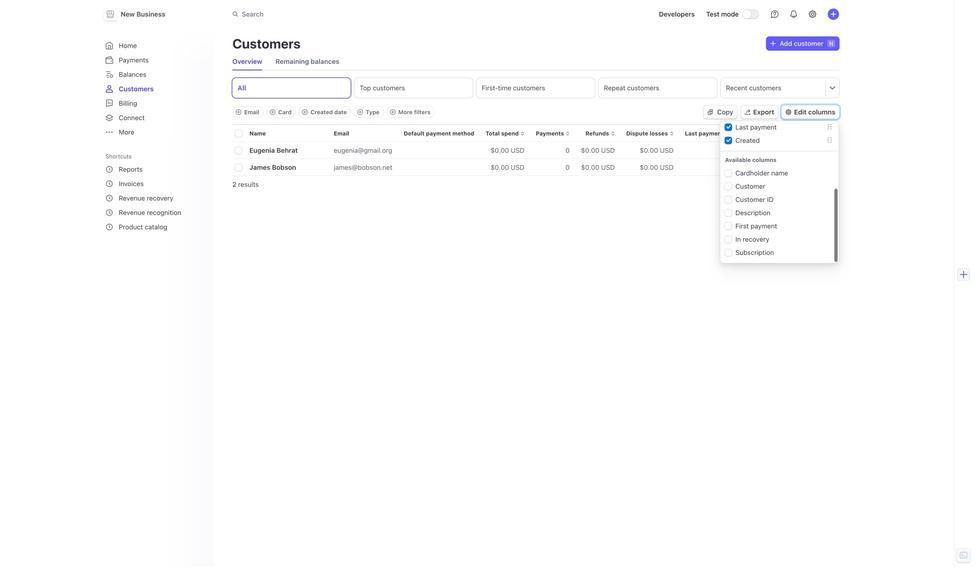 Task type: locate. For each thing, give the bounding box(es) containing it.
add type image
[[357, 109, 363, 115]]

1 vertical spatial select item checkbox
[[235, 164, 242, 171]]

1 vertical spatial tab list
[[232, 78, 839, 98]]

None checkbox
[[725, 124, 732, 131], [725, 196, 732, 203], [725, 124, 732, 131], [725, 196, 732, 203]]

0 vertical spatial select item checkbox
[[235, 147, 242, 154]]

toolbar
[[232, 107, 435, 118]]

Search text field
[[227, 6, 494, 23]]

Select item checkbox
[[235, 147, 242, 154], [235, 164, 242, 171]]

1 vertical spatial svg image
[[708, 109, 713, 115]]

shortcuts element
[[102, 150, 208, 235], [102, 162, 208, 235]]

manage shortcuts image
[[197, 154, 203, 159]]

2 shortcuts element from the top
[[102, 162, 208, 235]]

None search field
[[227, 6, 494, 23]]

tab list
[[232, 53, 839, 71], [232, 78, 839, 98]]

0 vertical spatial tab list
[[232, 53, 839, 71]]

1 select item checkbox from the top
[[235, 147, 242, 154]]

1 horizontal spatial svg image
[[770, 41, 776, 46]]

None checkbox
[[725, 137, 732, 144], [725, 170, 732, 177], [725, 183, 732, 190], [725, 210, 732, 216], [725, 223, 732, 230], [725, 236, 732, 243], [725, 249, 732, 256], [725, 137, 732, 144], [725, 170, 732, 177], [725, 183, 732, 190], [725, 210, 732, 216], [725, 223, 732, 230], [725, 236, 732, 243], [725, 249, 732, 256]]

notifications image
[[790, 10, 798, 18]]

add card image
[[270, 109, 275, 115]]

svg image
[[770, 41, 776, 46], [708, 109, 713, 115]]

0 vertical spatial svg image
[[770, 41, 776, 46]]



Task type: vqa. For each thing, say whether or not it's contained in the screenshot.
for to the top
no



Task type: describe. For each thing, give the bounding box(es) containing it.
add more filters image
[[390, 109, 396, 115]]

help image
[[771, 10, 779, 18]]

0 horizontal spatial svg image
[[708, 109, 713, 115]]

1 shortcuts element from the top
[[102, 150, 208, 235]]

add created date image
[[302, 109, 308, 115]]

core navigation links element
[[102, 38, 208, 140]]

Select All checkbox
[[235, 130, 242, 137]]

Test mode checkbox
[[743, 10, 759, 18]]

add email image
[[236, 109, 241, 115]]

1 tab list from the top
[[232, 53, 839, 71]]

open overflow menu image
[[830, 85, 835, 91]]

settings image
[[809, 10, 817, 18]]

2 tab list from the top
[[232, 78, 839, 98]]

2 select item checkbox from the top
[[235, 164, 242, 171]]



